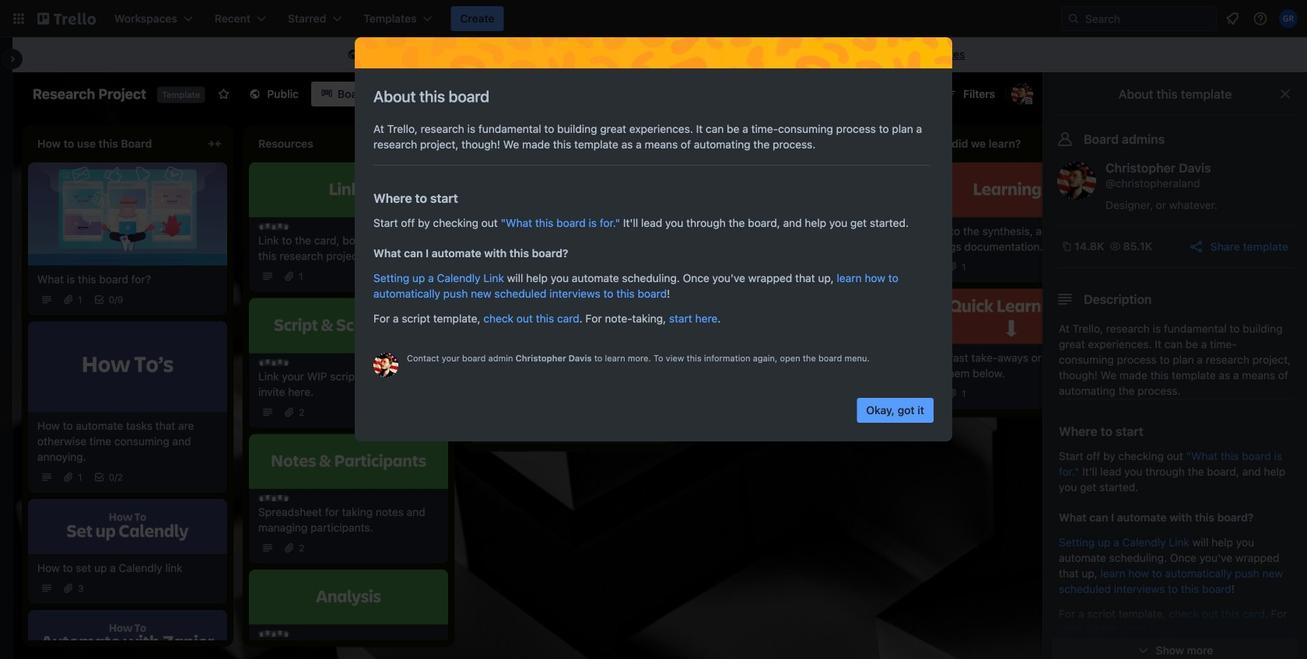 Task type: describe. For each thing, give the bounding box(es) containing it.
2 collapse list image from the left
[[647, 135, 666, 153]]

sm image
[[345, 47, 361, 63]]

star or unstar board image
[[217, 88, 230, 100]]

primary element
[[0, 0, 1307, 37]]

customize views image
[[452, 86, 467, 102]]

0 notifications image
[[1223, 9, 1242, 28]]

Search field
[[1080, 8, 1216, 30]]

open information menu image
[[1253, 11, 1268, 26]]



Task type: vqa. For each thing, say whether or not it's contained in the screenshot.
first Collapse list icon from right
yes



Task type: locate. For each thing, give the bounding box(es) containing it.
0 horizontal spatial collapse list image
[[426, 135, 445, 153]]

0 horizontal spatial collapse list image
[[205, 135, 224, 153]]

christopher davis (christopheraland) image
[[1057, 162, 1096, 201], [373, 353, 398, 378]]

0 horizontal spatial christopher davis (christopheraland) image
[[373, 353, 398, 378]]

0 vertical spatial christopher davis (christopheraland) image
[[1057, 162, 1096, 201]]

1 vertical spatial christopher davis (christopheraland) image
[[373, 353, 398, 378]]

collapse list image
[[426, 135, 445, 153], [868, 135, 887, 153]]

1 horizontal spatial christopher davis (christopheraland) image
[[1057, 162, 1096, 201]]

color: black, title: "needs personalization" element
[[258, 224, 289, 230], [479, 224, 510, 230], [258, 360, 289, 366], [479, 360, 510, 366], [258, 496, 289, 502], [258, 632, 289, 638]]

collapse list image
[[205, 135, 224, 153], [647, 135, 666, 153]]

1 horizontal spatial collapse list image
[[868, 135, 887, 153]]

greg robinson (gregrobinson96) image
[[1279, 9, 1298, 28]]

1 collapse list image from the left
[[205, 135, 224, 153]]

christopher davis (christopheraland) image
[[1012, 83, 1033, 105]]

1 collapse list image from the left
[[426, 135, 445, 153]]

Board name text field
[[25, 82, 154, 107]]

2 collapse list image from the left
[[868, 135, 887, 153]]

1 horizontal spatial collapse list image
[[647, 135, 666, 153]]

search image
[[1068, 12, 1080, 25]]



